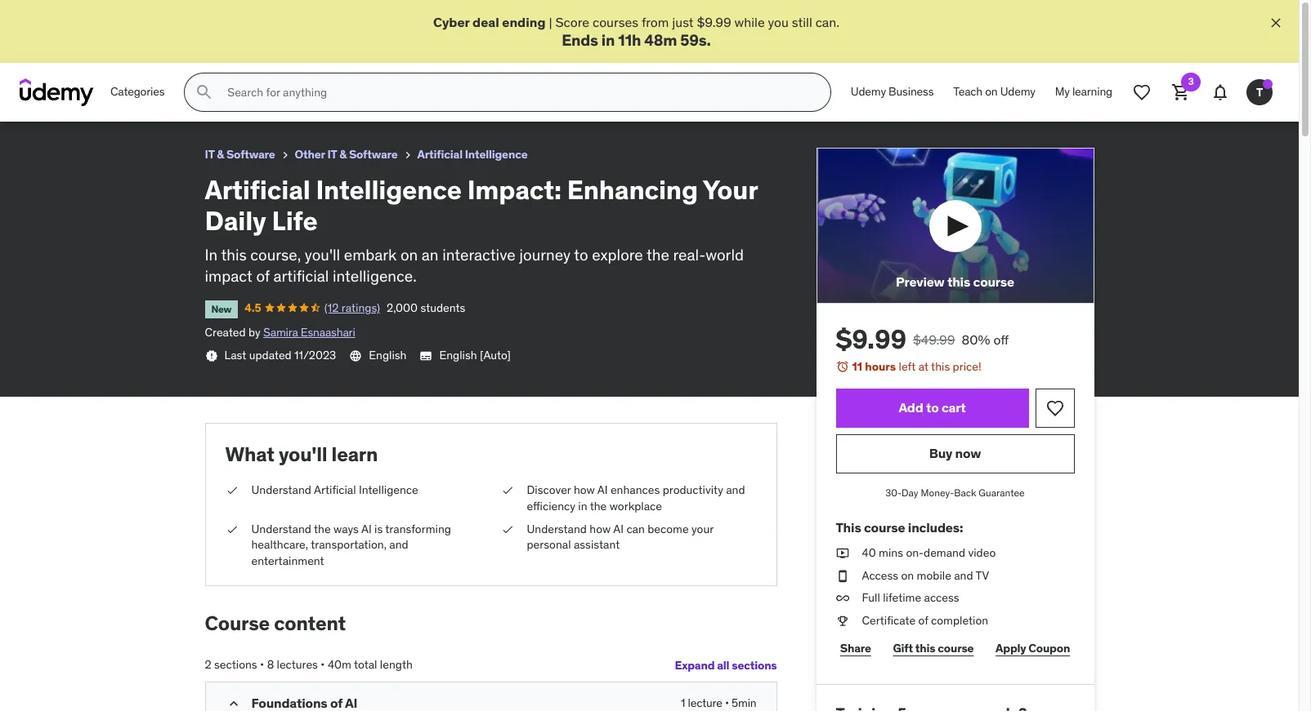 Task type: locate. For each thing, give the bounding box(es) containing it.
1 horizontal spatial on
[[901, 569, 914, 583]]

1 horizontal spatial of
[[918, 614, 928, 628]]

understand for understand how ai can become your personal assistant
[[527, 522, 587, 537]]

at
[[918, 360, 929, 375]]

xsmall image for discover how ai enhances productivity and efficiency in the workplace
[[501, 483, 514, 499]]

& up daily
[[217, 147, 224, 162]]

my learning
[[1055, 85, 1112, 99]]

• left 8
[[260, 658, 264, 673]]

english
[[369, 348, 407, 363], [439, 348, 477, 363]]

your
[[703, 173, 758, 207]]

course for gift this course
[[938, 642, 974, 656]]

$9.99 up .
[[697, 14, 731, 30]]

updated
[[249, 348, 292, 363]]

it & software link
[[205, 145, 275, 165]]

course down completion
[[938, 642, 974, 656]]

understand for understand artificial intelligence
[[251, 483, 311, 498]]

intelligence down other it & software link
[[316, 173, 462, 207]]

intelligence
[[465, 147, 528, 162], [316, 173, 462, 207], [359, 483, 418, 498]]

day
[[902, 487, 918, 499]]

udemy left my at the top of page
[[1000, 85, 1035, 99]]

ai for efficiency
[[597, 483, 608, 498]]

buy
[[929, 446, 952, 462]]

1 it from the left
[[205, 147, 214, 162]]

$9.99 up hours
[[836, 323, 906, 357]]

embark
[[344, 245, 397, 265]]

of down the course,
[[256, 267, 270, 286]]

understand inside understand the ways ai is transforming healthcare, transportation, and entertainment
[[251, 522, 311, 537]]

artificial intelligence link
[[417, 145, 528, 165]]

access
[[924, 591, 959, 606]]

1 horizontal spatial in
[[601, 31, 615, 50]]

video
[[968, 546, 996, 561]]

0 vertical spatial of
[[256, 267, 270, 286]]

1 vertical spatial course
[[864, 520, 905, 536]]

• for 1
[[725, 696, 729, 711]]

productivity
[[663, 483, 723, 498]]

course
[[973, 274, 1014, 290], [864, 520, 905, 536], [938, 642, 974, 656]]

0 horizontal spatial and
[[389, 538, 408, 553]]

xsmall image for access
[[836, 569, 849, 585]]

0 vertical spatial on
[[985, 85, 998, 99]]

in
[[601, 31, 615, 50], [578, 499, 587, 514]]

1 vertical spatial to
[[926, 400, 939, 416]]

40 mins on-demand video
[[862, 546, 996, 561]]

0 horizontal spatial of
[[256, 267, 270, 286]]

english right course language image on the left
[[369, 348, 407, 363]]

1 vertical spatial of
[[918, 614, 928, 628]]

2
[[205, 658, 211, 673]]

2 sections from the left
[[732, 659, 777, 673]]

other it & software
[[295, 147, 398, 162]]

0 horizontal spatial software
[[226, 147, 275, 162]]

understand up healthcare,
[[251, 522, 311, 537]]

add to cart button
[[836, 389, 1029, 428]]

0 horizontal spatial &
[[217, 147, 224, 162]]

1 vertical spatial artificial
[[205, 173, 310, 207]]

course up mins
[[864, 520, 905, 536]]

teach
[[953, 85, 983, 99]]

xsmall image
[[205, 350, 218, 363], [836, 546, 849, 562], [836, 569, 849, 585], [836, 614, 849, 630]]

2 horizontal spatial the
[[647, 245, 669, 265]]

how inside understand how ai can become your personal assistant
[[590, 522, 611, 537]]

0 horizontal spatial english
[[369, 348, 407, 363]]

intelligence up impact:
[[465, 147, 528, 162]]

.
[[707, 31, 711, 50]]

0 vertical spatial how
[[574, 483, 595, 498]]

it
[[205, 147, 214, 162], [327, 147, 337, 162]]

an
[[422, 245, 439, 265]]

1
[[681, 696, 685, 711]]

discover
[[527, 483, 571, 498]]

sections
[[214, 658, 257, 673], [732, 659, 777, 673]]

1 vertical spatial the
[[590, 499, 607, 514]]

artificial for artificial intelligence impact: enhancing your daily life in this course, you'll embark on an interactive journey to explore the real-world impact of artificial intelligence.
[[205, 173, 310, 207]]

1 vertical spatial intelligence
[[316, 173, 462, 207]]

share
[[840, 642, 871, 656]]

0 horizontal spatial wishlist image
[[1045, 399, 1065, 419]]

udemy business link
[[841, 73, 944, 112]]

you have alerts image
[[1263, 79, 1273, 89]]

to right 'journey'
[[574, 245, 588, 265]]

xsmall image left last
[[205, 350, 218, 363]]

xsmall image for last
[[205, 350, 218, 363]]

ai inside discover how ai enhances productivity and efficiency in the workplace
[[597, 483, 608, 498]]

of down full lifetime access
[[918, 614, 928, 628]]

xsmall image left discover
[[501, 483, 514, 499]]

expand all sections button
[[675, 650, 777, 683]]

2 vertical spatial intelligence
[[359, 483, 418, 498]]

1 horizontal spatial software
[[349, 147, 398, 162]]

1 horizontal spatial sections
[[732, 659, 777, 673]]

xsmall image left access
[[836, 569, 849, 585]]

this up the impact
[[221, 245, 247, 265]]

1 horizontal spatial •
[[321, 658, 325, 673]]

you'll up understand artificial intelligence
[[279, 442, 327, 467]]

1 horizontal spatial to
[[926, 400, 939, 416]]

1 horizontal spatial $9.99
[[836, 323, 906, 357]]

on for teach
[[985, 85, 998, 99]]

explore
[[592, 245, 643, 265]]

80%
[[962, 332, 990, 349]]

understand up the "personal"
[[527, 522, 587, 537]]

8
[[267, 658, 274, 673]]

ratings)
[[342, 301, 380, 315]]

2 vertical spatial on
[[901, 569, 914, 583]]

0 horizontal spatial •
[[260, 658, 264, 673]]

on right 'teach'
[[985, 85, 998, 99]]

ends
[[562, 31, 598, 50]]

course inside button
[[973, 274, 1014, 290]]

0 horizontal spatial ai
[[361, 522, 372, 537]]

it inside other it & software link
[[327, 147, 337, 162]]

price!
[[953, 360, 981, 375]]

xsmall image left 40 on the bottom right of the page
[[836, 546, 849, 562]]

ai left enhances
[[597, 483, 608, 498]]

and inside discover how ai enhances productivity and efficiency in the workplace
[[726, 483, 745, 498]]

intelligence inside artificial intelligence impact: enhancing your daily life in this course, you'll embark on an interactive journey to explore the real-world impact of artificial intelligence.
[[316, 173, 462, 207]]

2 english from the left
[[439, 348, 477, 363]]

1 horizontal spatial it
[[327, 147, 337, 162]]

to inside button
[[926, 400, 939, 416]]

0 horizontal spatial udemy
[[851, 85, 886, 99]]

cart
[[942, 400, 966, 416]]

xsmall image left the "personal"
[[501, 522, 514, 538]]

mins
[[879, 546, 903, 561]]

score
[[555, 14, 589, 30]]

0 horizontal spatial artificial
[[205, 173, 310, 207]]

impact
[[205, 267, 252, 286]]

off
[[993, 332, 1009, 349]]

2 it from the left
[[327, 147, 337, 162]]

on left an
[[400, 245, 418, 265]]

2 & from the left
[[339, 147, 347, 162]]

sections right the all
[[732, 659, 777, 673]]

0 vertical spatial $9.99
[[697, 14, 731, 30]]

[auto]
[[480, 348, 511, 363]]

xsmall image left healthcare,
[[225, 522, 238, 538]]

you'll inside artificial intelligence impact: enhancing your daily life in this course, you'll embark on an interactive journey to explore the real-world impact of artificial intelligence.
[[305, 245, 340, 265]]

understand
[[251, 483, 311, 498], [251, 522, 311, 537], [527, 522, 587, 537]]

0 vertical spatial course
[[973, 274, 1014, 290]]

in down courses
[[601, 31, 615, 50]]

3 link
[[1162, 73, 1201, 112]]

how for discover
[[574, 483, 595, 498]]

the left real- at the right of page
[[647, 245, 669, 265]]

0 vertical spatial the
[[647, 245, 669, 265]]

0 vertical spatial and
[[726, 483, 745, 498]]

how right discover
[[574, 483, 595, 498]]

2 vertical spatial and
[[954, 569, 973, 583]]

on up full lifetime access
[[901, 569, 914, 583]]

$9.99 $49.99 80% off
[[836, 323, 1009, 357]]

1 software from the left
[[226, 147, 275, 162]]

other it & software link
[[295, 145, 398, 165]]

software right other
[[349, 147, 398, 162]]

artificial for artificial intelligence
[[417, 147, 463, 162]]

last updated 11/2023
[[224, 348, 336, 363]]

ending
[[502, 14, 546, 30]]

how up assistant
[[590, 522, 611, 537]]

0 vertical spatial to
[[574, 245, 588, 265]]

2 horizontal spatial on
[[985, 85, 998, 99]]

software left other
[[226, 147, 275, 162]]

the left 'workplace'
[[590, 499, 607, 514]]

0 horizontal spatial in
[[578, 499, 587, 514]]

1 horizontal spatial wishlist image
[[1132, 83, 1152, 102]]

can
[[626, 522, 645, 537]]

& right other
[[339, 147, 347, 162]]

• left the "40m"
[[321, 658, 325, 673]]

•
[[260, 658, 264, 673], [321, 658, 325, 673], [725, 696, 729, 711]]

2 horizontal spatial ai
[[613, 522, 624, 537]]

close image
[[1268, 15, 1284, 31]]

english [auto]
[[439, 348, 511, 363]]

xsmall image
[[278, 149, 291, 162], [401, 149, 414, 162], [225, 483, 238, 499], [501, 483, 514, 499], [225, 522, 238, 538], [501, 522, 514, 538], [836, 591, 849, 607]]

ways
[[334, 522, 359, 537]]

1 horizontal spatial english
[[439, 348, 477, 363]]

english for english [auto]
[[439, 348, 477, 363]]

understand the ways ai is transforming healthcare, transportation, and entertainment
[[251, 522, 451, 569]]

in
[[205, 245, 218, 265]]

xsmall image down what
[[225, 483, 238, 499]]

and down the transforming
[[389, 538, 408, 553]]

ai left can
[[613, 522, 624, 537]]

and left the tv
[[954, 569, 973, 583]]

english right 'closed captions' icon
[[439, 348, 477, 363]]

the left ways
[[314, 522, 331, 537]]

on-
[[906, 546, 924, 561]]

real-
[[673, 245, 706, 265]]

1 horizontal spatial ai
[[597, 483, 608, 498]]

access
[[862, 569, 898, 583]]

full lifetime access
[[862, 591, 959, 606]]

this
[[221, 245, 247, 265], [947, 274, 970, 290], [931, 360, 950, 375], [915, 642, 935, 656]]

1 horizontal spatial &
[[339, 147, 347, 162]]

1 vertical spatial on
[[400, 245, 418, 265]]

this right preview
[[947, 274, 970, 290]]

shopping cart with 3 items image
[[1171, 83, 1191, 102]]

it right other
[[327, 147, 337, 162]]

1 english from the left
[[369, 348, 407, 363]]

intelligence up 'is'
[[359, 483, 418, 498]]

0 horizontal spatial on
[[400, 245, 418, 265]]

teach on udemy
[[953, 85, 1035, 99]]

2 horizontal spatial artificial
[[417, 147, 463, 162]]

understand down what you'll learn
[[251, 483, 311, 498]]

this inside artificial intelligence impact: enhancing your daily life in this course, you'll embark on an interactive journey to explore the real-world impact of artificial intelligence.
[[221, 245, 247, 265]]

1 vertical spatial $9.99
[[836, 323, 906, 357]]

you'll up artificial
[[305, 245, 340, 265]]

0 horizontal spatial $9.99
[[697, 14, 731, 30]]

1 horizontal spatial and
[[726, 483, 745, 498]]

to left cart
[[926, 400, 939, 416]]

understand inside understand how ai can become your personal assistant
[[527, 522, 587, 537]]

wishlist image
[[1132, 83, 1152, 102], [1045, 399, 1065, 419]]

submit search image
[[195, 83, 214, 102]]

udemy left business
[[851, 85, 886, 99]]

small image
[[225, 696, 242, 712]]

artificial intelligence
[[417, 147, 528, 162]]

and
[[726, 483, 745, 498], [389, 538, 408, 553], [954, 569, 973, 583]]

2 vertical spatial the
[[314, 522, 331, 537]]

personal
[[527, 538, 571, 553]]

understand for understand the ways ai is transforming healthcare, transportation, and entertainment
[[251, 522, 311, 537]]

and inside understand the ways ai is transforming healthcare, transportation, and entertainment
[[389, 538, 408, 553]]

to
[[574, 245, 588, 265], [926, 400, 939, 416]]

1 horizontal spatial the
[[590, 499, 607, 514]]

xsmall image for understand how ai can become your personal assistant
[[501, 522, 514, 538]]

in right efficiency at the bottom left of the page
[[578, 499, 587, 514]]

artificial inside artificial intelligence impact: enhancing your daily life in this course, you'll embark on an interactive journey to explore the real-world impact of artificial intelligence.
[[205, 173, 310, 207]]

in inside discover how ai enhances productivity and efficiency in the workplace
[[578, 499, 587, 514]]

in inside the cyber deal ending | score courses from just $9.99 while you still can. ends in 11h 48m 59s .
[[601, 31, 615, 50]]

to inside artificial intelligence impact: enhancing your daily life in this course, you'll embark on an interactive journey to explore the real-world impact of artificial intelligence.
[[574, 245, 588, 265]]

0 horizontal spatial it
[[205, 147, 214, 162]]

it down "submit search" icon
[[205, 147, 214, 162]]

this right at
[[931, 360, 950, 375]]

2 horizontal spatial •
[[725, 696, 729, 711]]

2 vertical spatial artificial
[[314, 483, 356, 498]]

ai left 'is'
[[361, 522, 372, 537]]

and right productivity
[[726, 483, 745, 498]]

buy now
[[929, 446, 981, 462]]

11/2023
[[294, 348, 336, 363]]

1 horizontal spatial udemy
[[1000, 85, 1035, 99]]

the inside understand the ways ai is transforming healthcare, transportation, and entertainment
[[314, 522, 331, 537]]

journey
[[519, 245, 571, 265]]

how inside discover how ai enhances productivity and efficiency in the workplace
[[574, 483, 595, 498]]

intelligence for artificial intelligence
[[465, 147, 528, 162]]

0 vertical spatial in
[[601, 31, 615, 50]]

add to cart
[[899, 400, 966, 416]]

0 horizontal spatial the
[[314, 522, 331, 537]]

just
[[672, 14, 694, 30]]

course content
[[205, 612, 346, 637]]

this right gift
[[915, 642, 935, 656]]

english for english
[[369, 348, 407, 363]]

0 vertical spatial intelligence
[[465, 147, 528, 162]]

notifications image
[[1211, 83, 1230, 102]]

udemy
[[851, 85, 886, 99], [1000, 85, 1035, 99]]

the inside discover how ai enhances productivity and efficiency in the workplace
[[590, 499, 607, 514]]

this
[[836, 520, 861, 536]]

1 vertical spatial and
[[389, 538, 408, 553]]

0 vertical spatial artificial
[[417, 147, 463, 162]]

2 horizontal spatial and
[[954, 569, 973, 583]]

xsmall image up share
[[836, 614, 849, 630]]

cyber
[[433, 14, 470, 30]]

xsmall image left full
[[836, 591, 849, 607]]

$9.99
[[697, 14, 731, 30], [836, 323, 906, 357]]

0 horizontal spatial to
[[574, 245, 588, 265]]

2 vertical spatial course
[[938, 642, 974, 656]]

1 vertical spatial in
[[578, 499, 587, 514]]

you'll
[[305, 245, 340, 265], [279, 442, 327, 467]]

$49.99
[[913, 332, 955, 349]]

0 vertical spatial you'll
[[305, 245, 340, 265]]

apply coupon button
[[991, 633, 1074, 666]]

ai inside understand the ways ai is transforming healthcare, transportation, and entertainment
[[361, 522, 372, 537]]

• left 5min
[[725, 696, 729, 711]]

preview this course button
[[816, 148, 1094, 304]]

ai inside understand how ai can become your personal assistant
[[613, 522, 624, 537]]

certificate of completion
[[862, 614, 988, 628]]

0 horizontal spatial sections
[[214, 658, 257, 673]]

1 vertical spatial how
[[590, 522, 611, 537]]

sections right 2
[[214, 658, 257, 673]]

course up off
[[973, 274, 1014, 290]]



Task type: describe. For each thing, give the bounding box(es) containing it.
daily
[[205, 205, 266, 238]]

11 hours left at this price!
[[852, 360, 981, 375]]

on inside artificial intelligence impact: enhancing your daily life in this course, you'll embark on an interactive journey to explore the real-world impact of artificial intelligence.
[[400, 245, 418, 265]]

2 udemy from the left
[[1000, 85, 1035, 99]]

1 horizontal spatial artificial
[[314, 483, 356, 498]]

from
[[642, 14, 669, 30]]

samira
[[263, 326, 298, 340]]

course language image
[[349, 350, 362, 363]]

• for 2
[[260, 658, 264, 673]]

t link
[[1240, 73, 1279, 112]]

course,
[[250, 245, 301, 265]]

artificial
[[273, 267, 329, 286]]

udemy image
[[20, 79, 94, 106]]

students
[[421, 301, 465, 315]]

entertainment
[[251, 554, 324, 569]]

completion
[[931, 614, 988, 628]]

hours
[[865, 360, 896, 375]]

world
[[706, 245, 744, 265]]

you
[[768, 14, 789, 30]]

cyber deal ending | score courses from just $9.99 while you still can. ends in 11h 48m 59s .
[[433, 14, 840, 50]]

intelligence.
[[333, 267, 417, 286]]

xsmall image for full lifetime access
[[836, 591, 849, 607]]

1 vertical spatial you'll
[[279, 442, 327, 467]]

Search for anything text field
[[224, 79, 811, 106]]

1 sections from the left
[[214, 658, 257, 673]]

other
[[295, 147, 325, 162]]

last
[[224, 348, 246, 363]]

2,000 students
[[387, 301, 465, 315]]

now
[[955, 446, 981, 462]]

gift this course
[[893, 642, 974, 656]]

udemy business
[[851, 85, 934, 99]]

11
[[852, 360, 862, 375]]

artificial intelligence impact: enhancing your daily life in this course, you'll embark on an interactive journey to explore the real-world impact of artificial intelligence.
[[205, 173, 758, 286]]

deal
[[473, 14, 499, 30]]

4.5
[[245, 301, 261, 315]]

this course includes:
[[836, 520, 963, 536]]

healthcare,
[[251, 538, 308, 553]]

30-day money-back guarantee
[[885, 487, 1025, 499]]

esnaashari
[[301, 326, 355, 340]]

how for understand
[[590, 522, 611, 537]]

0 vertical spatial wishlist image
[[1132, 83, 1152, 102]]

ai for personal
[[613, 522, 624, 537]]

is
[[374, 522, 383, 537]]

what
[[225, 442, 274, 467]]

life
[[272, 205, 318, 238]]

this inside button
[[947, 274, 970, 290]]

back
[[954, 487, 976, 499]]

preview
[[896, 274, 945, 290]]

1 udemy from the left
[[851, 85, 886, 99]]

it inside the it & software link
[[205, 147, 214, 162]]

share button
[[836, 633, 876, 666]]

tv
[[976, 569, 989, 583]]

the inside artificial intelligence impact: enhancing your daily life in this course, you'll embark on an interactive journey to explore the real-world impact of artificial intelligence.
[[647, 245, 669, 265]]

xsmall image for 40
[[836, 546, 849, 562]]

1 vertical spatial wishlist image
[[1045, 399, 1065, 419]]

intelligence for artificial intelligence impact: enhancing your daily life in this course, you'll embark on an interactive journey to explore the real-world impact of artificial intelligence.
[[316, 173, 462, 207]]

on for access
[[901, 569, 914, 583]]

total
[[354, 658, 377, 673]]

assistant
[[574, 538, 620, 553]]

categories button
[[101, 73, 174, 112]]

40m
[[328, 658, 351, 673]]

while
[[734, 14, 765, 30]]

xsmall image right other it & software link
[[401, 149, 414, 162]]

(12
[[324, 301, 339, 315]]

add
[[899, 400, 923, 416]]

access on mobile and tv
[[862, 569, 989, 583]]

1 & from the left
[[217, 147, 224, 162]]

buy now button
[[836, 435, 1074, 474]]

content
[[274, 612, 346, 637]]

sections inside dropdown button
[[732, 659, 777, 673]]

efficiency
[[527, 499, 575, 514]]

courses
[[593, 14, 638, 30]]

11h 48m 59s
[[618, 31, 707, 50]]

xsmall image for understand the ways ai is transforming healthcare, transportation, and entertainment
[[225, 522, 238, 538]]

business
[[889, 85, 934, 99]]

understand artificial intelligence
[[251, 483, 418, 498]]

still
[[792, 14, 812, 30]]

mobile
[[917, 569, 951, 583]]

t
[[1256, 85, 1263, 100]]

|
[[549, 14, 552, 30]]

created by samira esnaashari
[[205, 326, 355, 340]]

2 software from the left
[[349, 147, 398, 162]]

30-
[[885, 487, 902, 499]]

xsmall image for certificate
[[836, 614, 849, 630]]

apply
[[996, 642, 1026, 656]]

closed captions image
[[420, 350, 433, 363]]

alarm image
[[836, 361, 849, 374]]

categories
[[110, 85, 165, 99]]

interactive
[[442, 245, 516, 265]]

my
[[1055, 85, 1070, 99]]

xsmall image for understand artificial intelligence
[[225, 483, 238, 499]]

impact:
[[467, 173, 561, 207]]

gift
[[893, 642, 913, 656]]

enhancing
[[567, 173, 698, 207]]

your
[[692, 522, 713, 537]]

course for preview this course
[[973, 274, 1014, 290]]

of inside artificial intelligence impact: enhancing your daily life in this course, you'll embark on an interactive journey to explore the real-world impact of artificial intelligence.
[[256, 267, 270, 286]]

transforming
[[385, 522, 451, 537]]

learn
[[332, 442, 378, 467]]

$9.99 inside the cyber deal ending | score courses from just $9.99 while you still can. ends in 11h 48m 59s .
[[697, 14, 731, 30]]

(12 ratings)
[[324, 301, 380, 315]]

includes:
[[908, 520, 963, 536]]

xsmall image left other
[[278, 149, 291, 162]]

teach on udemy link
[[944, 73, 1045, 112]]

40
[[862, 546, 876, 561]]



Task type: vqa. For each thing, say whether or not it's contained in the screenshot.
the & related to Photography & Video
no



